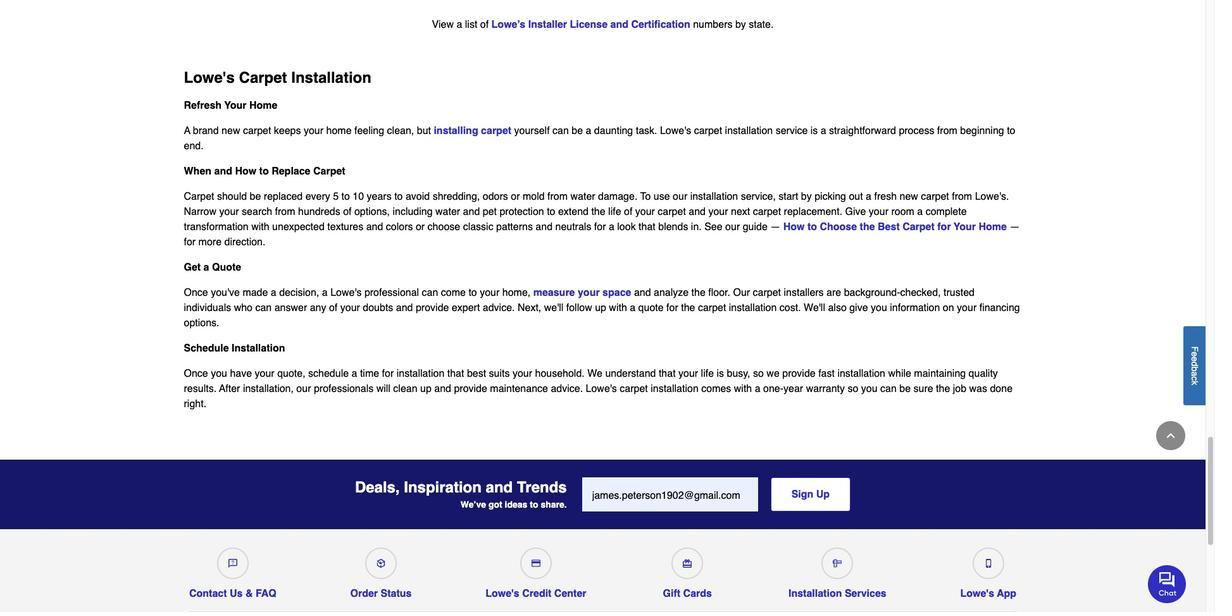 Task type: locate. For each thing, give the bounding box(es) containing it.
a right made
[[271, 287, 276, 299]]

advice. inside and analyze the floor. our carpet installers are background-checked, trusted individuals who can answer any of your doubts and provide expert advice. next, we'll follow up with a quote for the carpet installation cost. we'll also give you information on your financing options.
[[483, 302, 515, 314]]

mobile image
[[984, 559, 993, 568]]

household.
[[535, 368, 585, 380]]

0 horizontal spatial up
[[420, 383, 432, 395]]

installation up home
[[291, 69, 371, 87]]

order
[[350, 588, 378, 600]]

our down quote,
[[296, 383, 311, 395]]

be up search
[[250, 191, 261, 202]]

for up the will at the left bottom of page
[[382, 368, 394, 380]]

0 vertical spatial our
[[673, 191, 687, 202]]

1 e from the top
[[1190, 352, 1200, 357]]

carpet up "5"
[[313, 166, 345, 177]]

1 horizontal spatial or
[[511, 191, 520, 202]]

year
[[784, 383, 803, 395]]

measure
[[533, 287, 575, 299]]

your up maintenance
[[513, 368, 532, 380]]

financing
[[979, 302, 1020, 314]]

you've
[[211, 287, 240, 299]]

a left daunting
[[586, 125, 591, 137]]

for left look
[[594, 221, 606, 233]]

a up the k
[[1190, 372, 1200, 376]]

replace
[[272, 166, 310, 177]]

home down lowe's carpet installation
[[249, 100, 277, 111]]

carpet down floor.
[[698, 302, 726, 314]]

0 vertical spatial water
[[571, 191, 595, 202]]

2 horizontal spatial our
[[725, 221, 740, 233]]

to right beginning
[[1007, 125, 1015, 137]]

1 horizontal spatial home
[[979, 221, 1007, 233]]

0 vertical spatial you
[[871, 302, 887, 314]]

2 horizontal spatial with
[[734, 383, 752, 395]]

sure
[[914, 383, 933, 395]]

1 horizontal spatial by
[[801, 191, 812, 202]]

us
[[230, 588, 243, 600]]

1 vertical spatial home
[[979, 221, 1007, 233]]

analyze
[[654, 287, 689, 299]]

1 vertical spatial so
[[848, 383, 858, 395]]

gift card image
[[683, 559, 692, 568]]

with down search
[[251, 221, 269, 233]]

1 vertical spatial installation
[[232, 343, 285, 354]]

0 horizontal spatial is
[[717, 368, 724, 380]]

your up see
[[708, 206, 728, 218]]

to
[[640, 191, 651, 202]]

2 — from the left
[[1010, 221, 1020, 233]]

and up got
[[486, 479, 513, 497]]

0 horizontal spatial new
[[222, 125, 240, 137]]

is inside the yourself can be a daunting task. lowe's carpet installation service is a straightforward process from beginning to end.
[[811, 125, 818, 137]]

installation
[[291, 69, 371, 87], [232, 343, 285, 354], [789, 588, 842, 600]]

doubts
[[363, 302, 393, 314]]

1 vertical spatial be
[[250, 191, 261, 202]]

2 vertical spatial with
[[734, 383, 752, 395]]

with down space
[[609, 302, 627, 314]]

0 horizontal spatial life
[[608, 206, 621, 218]]

2 once from the top
[[184, 368, 208, 380]]

1 horizontal spatial so
[[848, 383, 858, 395]]

or
[[511, 191, 520, 202], [416, 221, 425, 233]]

space
[[603, 287, 631, 299]]

and inside deals, inspiration and trends we've got ideas to share.
[[486, 479, 513, 497]]

guide
[[743, 221, 768, 233]]

0 vertical spatial with
[[251, 221, 269, 233]]

f e e d b a c k
[[1190, 346, 1200, 385]]

measure your space link
[[533, 287, 631, 299]]

0 horizontal spatial water
[[435, 206, 460, 218]]

d
[[1190, 362, 1200, 367]]

0 vertical spatial your
[[224, 100, 247, 111]]

from inside the yourself can be a daunting task. lowe's carpet installation service is a straightforward process from beginning to end.
[[937, 125, 957, 137]]

1 horizontal spatial how
[[783, 221, 805, 233]]

1 vertical spatial how
[[783, 221, 805, 233]]

water up extend
[[571, 191, 595, 202]]

from up extend
[[547, 191, 568, 202]]

dimensions image
[[833, 559, 842, 568]]

life inside once you have your quote, schedule a time for installation that best suits your household. we understand that your life is busy, so we provide fast installation while maintaining quality results. after installation, our professionals will clean up and provide maintenance advice. lowe's carpet installation comes with a one-year warranty so you can be sure the job was done right.
[[701, 368, 714, 380]]

by left 'state.'
[[735, 19, 746, 30]]

be inside carpet should be replaced every 5 to 10 years to avoid shredding, odors or mold from water damage. to use our installation service, start by picking out a fresh new carpet from lowe's. narrow your search from hundreds of options, including water and pet protection to extend the life of your carpet and your next carpet replacement. give your room a complete transformation with unexpected textures and colors or choose classic patterns and neutrals for a look that blends in. see our guide —
[[250, 191, 261, 202]]

pickup image
[[377, 559, 385, 568]]

— inside — for more direction.
[[1010, 221, 1020, 233]]

2 vertical spatial our
[[296, 383, 311, 395]]

of right the any on the left of the page
[[329, 302, 338, 314]]

to inside deals, inspiration and trends we've got ideas to share.
[[530, 500, 538, 510]]

your down trusted
[[957, 302, 977, 314]]

be inside once you have your quote, schedule a time for installation that best suits your household. we understand that your life is busy, so we provide fast installation while maintaining quality results. after installation, our professionals will clean up and provide maintenance advice. lowe's carpet installation comes with a one-year warranty so you can be sure the job was done right.
[[900, 383, 911, 395]]

installation
[[725, 125, 773, 137], [690, 191, 738, 202], [729, 302, 777, 314], [397, 368, 444, 380], [838, 368, 885, 380], [651, 383, 699, 395]]

lowe's app
[[960, 588, 1016, 600]]

is up comes
[[717, 368, 724, 380]]

lowe's app link
[[960, 543, 1016, 600]]

blends
[[658, 221, 688, 233]]

lowe's credit center link
[[486, 543, 586, 600]]

lowe's inside lowe's app link
[[960, 588, 994, 600]]

the down 'maintaining' at the right of page
[[936, 383, 950, 395]]

process
[[899, 125, 934, 137]]

advice. inside once you have your quote, schedule a time for installation that best suits your household. we understand that your life is busy, so we provide fast installation while maintaining quality results. after installation, our professionals will clean up and provide maintenance advice. lowe's carpet installation comes with a one-year warranty so you can be sure the job was done right.
[[551, 383, 583, 395]]

get
[[184, 262, 201, 273]]

who
[[234, 302, 253, 314]]

installation right fast
[[838, 368, 885, 380]]

0 vertical spatial installation
[[291, 69, 371, 87]]

that inside carpet should be replaced every 5 to 10 years to avoid shredding, odors or mold from water damage. to use our installation service, start by picking out a fresh new carpet from lowe's. narrow your search from hundreds of options, including water and pet protection to extend the life of your carpet and your next carpet replacement. give your room a complete transformation with unexpected textures and colors or choose classic patterns and neutrals for a look that blends in. see our guide —
[[639, 221, 656, 233]]

the left floor.
[[691, 287, 706, 299]]

2 vertical spatial provide
[[454, 383, 487, 395]]

and down options,
[[366, 221, 383, 233]]

1 horizontal spatial water
[[571, 191, 595, 202]]

and right clean
[[434, 383, 451, 395]]

service
[[776, 125, 808, 137]]

service,
[[741, 191, 776, 202]]

lowe's left the app
[[960, 588, 994, 600]]

e
[[1190, 352, 1200, 357], [1190, 357, 1200, 362]]

your left home
[[304, 125, 323, 137]]

and right when
[[214, 166, 232, 177]]

— for more direction.
[[184, 221, 1020, 248]]

in.
[[691, 221, 702, 233]]

1 horizontal spatial —
[[1010, 221, 1020, 233]]

a
[[184, 125, 190, 137]]

your up installation,
[[255, 368, 274, 380]]

0 vertical spatial once
[[184, 287, 208, 299]]

the
[[591, 206, 605, 218], [860, 221, 875, 233], [691, 287, 706, 299], [681, 302, 695, 314], [936, 383, 950, 395]]

order status link
[[350, 543, 412, 600]]

your down "fresh"
[[869, 206, 889, 218]]

sign up form
[[582, 478, 851, 512]]

0 vertical spatial is
[[811, 125, 818, 137]]

0 vertical spatial provide
[[416, 302, 449, 314]]

life
[[608, 206, 621, 218], [701, 368, 714, 380]]

can
[[553, 125, 569, 137], [422, 287, 438, 299], [255, 302, 272, 314], [880, 383, 897, 395]]

1 horizontal spatial installation
[[291, 69, 371, 87]]

quote,
[[277, 368, 305, 380]]

0 vertical spatial be
[[572, 125, 583, 137]]

contact
[[189, 588, 227, 600]]

2 horizontal spatial installation
[[789, 588, 842, 600]]

carpet up refresh your home
[[239, 69, 287, 87]]

life up comes
[[701, 368, 714, 380]]

daunting
[[594, 125, 633, 137]]

from
[[937, 125, 957, 137], [547, 191, 568, 202], [952, 191, 972, 202], [275, 206, 295, 218]]

out
[[849, 191, 863, 202]]

was
[[969, 383, 987, 395]]

maintenance
[[490, 383, 548, 395]]

1 vertical spatial is
[[717, 368, 724, 380]]

once inside once you have your quote, schedule a time for installation that best suits your household. we understand that your life is busy, so we provide fast installation while maintaining quality results. after installation, our professionals will clean up and provide maintenance advice. lowe's carpet installation comes with a one-year warranty so you can be sure the job was done right.
[[184, 368, 208, 380]]

quote
[[212, 262, 241, 273]]

e up d
[[1190, 352, 1200, 357]]

life down damage.
[[608, 206, 621, 218]]

1 horizontal spatial up
[[595, 302, 606, 314]]

for
[[594, 221, 606, 233], [937, 221, 951, 233], [184, 237, 196, 248], [666, 302, 678, 314], [382, 368, 394, 380]]

from down replaced
[[275, 206, 295, 218]]

advice. down home, at the left top of the page
[[483, 302, 515, 314]]

so left we
[[753, 368, 764, 380]]

from right process
[[937, 125, 957, 137]]

installation services link
[[789, 543, 886, 600]]

provide up "year"
[[782, 368, 816, 380]]

that right look
[[639, 221, 656, 233]]

1 vertical spatial with
[[609, 302, 627, 314]]

1 vertical spatial your
[[954, 221, 976, 233]]

1 vertical spatial once
[[184, 368, 208, 380]]

0 vertical spatial up
[[595, 302, 606, 314]]

installation inside and analyze the floor. our carpet installers are background-checked, trusted individuals who can answer any of your doubts and provide expert advice. next, we'll follow up with a quote for the carpet installation cost. we'll also give you information on your financing options.
[[729, 302, 777, 314]]

you
[[871, 302, 887, 314], [211, 368, 227, 380], [861, 383, 878, 395]]

every
[[305, 191, 330, 202]]

warranty
[[806, 383, 845, 395]]

carpet up narrow
[[184, 191, 214, 202]]

view
[[432, 19, 454, 30]]

so
[[753, 368, 764, 380], [848, 383, 858, 395]]

1 vertical spatial life
[[701, 368, 714, 380]]

0 horizontal spatial with
[[251, 221, 269, 233]]

to right 'ideas'
[[530, 500, 538, 510]]

can inside the yourself can be a daunting task. lowe's carpet installation service is a straightforward process from beginning to end.
[[553, 125, 569, 137]]

1 vertical spatial new
[[900, 191, 918, 202]]

lowe's left credit
[[486, 588, 519, 600]]

0 horizontal spatial —
[[770, 221, 781, 233]]

our inside once you have your quote, schedule a time for installation that best suits your household. we understand that your life is busy, so we provide fast installation while maintaining quality results. after installation, our professionals will clean up and provide maintenance advice. lowe's carpet installation comes with a one-year warranty so you can be sure the job was done right.
[[296, 383, 311, 395]]

0 vertical spatial so
[[753, 368, 764, 380]]

you down 'background-'
[[871, 302, 887, 314]]

1 horizontal spatial new
[[900, 191, 918, 202]]

2 vertical spatial be
[[900, 383, 911, 395]]

a right out
[[866, 191, 871, 202]]

replacement.
[[784, 206, 842, 218]]

by up replacement.
[[801, 191, 812, 202]]

0 horizontal spatial home
[[249, 100, 277, 111]]

schedule
[[184, 343, 229, 354]]

your down complete
[[954, 221, 976, 233]]

0 horizontal spatial advice.
[[483, 302, 515, 314]]

once
[[184, 287, 208, 299], [184, 368, 208, 380]]

lowe's carpet installation
[[184, 69, 371, 87]]

1 once from the top
[[184, 287, 208, 299]]

carpet inside once you have your quote, schedule a time for installation that best suits your household. we understand that your life is busy, so we provide fast installation while maintaining quality results. after installation, our professionals will clean up and provide maintenance advice. lowe's carpet installation comes with a one-year warranty so you can be sure the job was done right.
[[620, 383, 648, 395]]

be left daunting
[[572, 125, 583, 137]]

narrow
[[184, 206, 216, 218]]

provide down best
[[454, 383, 487, 395]]

best
[[878, 221, 900, 233]]

maintaining
[[914, 368, 966, 380]]

carpet right task.
[[694, 125, 722, 137]]

choose
[[820, 221, 857, 233]]

new right brand
[[222, 125, 240, 137]]

view a list of lowe's installer license and certification numbers by state.
[[432, 19, 774, 30]]

busy,
[[727, 368, 750, 380]]

and up classic
[[463, 206, 480, 218]]

0 vertical spatial life
[[608, 206, 621, 218]]

1 horizontal spatial that
[[639, 221, 656, 233]]

1 vertical spatial or
[[416, 221, 425, 233]]

e up b
[[1190, 357, 1200, 362]]

scroll to top element
[[1156, 422, 1185, 451]]

we'll
[[544, 302, 563, 314]]

provide inside and analyze the floor. our carpet installers are background-checked, trusted individuals who can answer any of your doubts and provide expert advice. next, we'll follow up with a quote for the carpet installation cost. we'll also give you information on your financing options.
[[416, 302, 449, 314]]

0 horizontal spatial be
[[250, 191, 261, 202]]

for left more
[[184, 237, 196, 248]]

c
[[1190, 376, 1200, 381]]

1 horizontal spatial be
[[572, 125, 583, 137]]

professionals
[[314, 383, 374, 395]]

a left the one- in the right bottom of the page
[[755, 383, 760, 395]]

installation inside the yourself can be a daunting task. lowe's carpet installation service is a straightforward process from beginning to end.
[[725, 125, 773, 137]]

0 horizontal spatial or
[[416, 221, 425, 233]]

1 horizontal spatial provide
[[454, 383, 487, 395]]

new up room
[[900, 191, 918, 202]]

deals,
[[355, 479, 400, 497]]

get a quote
[[184, 262, 241, 273]]

0 vertical spatial how
[[235, 166, 256, 177]]

installation up have
[[232, 343, 285, 354]]

your left busy, at bottom
[[678, 368, 698, 380]]

damage.
[[598, 191, 638, 202]]

installation inside "installation services" link
[[789, 588, 842, 600]]

can inside and analyze the floor. our carpet installers are background-checked, trusted individuals who can answer any of your doubts and provide expert advice. next, we'll follow up with a quote for the carpet installation cost. we'll also give you information on your financing options.
[[255, 302, 272, 314]]

0 horizontal spatial provide
[[416, 302, 449, 314]]

2 horizontal spatial be
[[900, 383, 911, 395]]

refresh
[[184, 100, 222, 111]]

up right follow at the left
[[595, 302, 606, 314]]

come
[[441, 287, 466, 299]]

0 vertical spatial by
[[735, 19, 746, 30]]

with inside carpet should be replaced every 5 to 10 years to avoid shredding, odors or mold from water damage. to use our installation service, start by picking out a fresh new carpet from lowe's. narrow your search from hundreds of options, including water and pet protection to extend the life of your carpet and your next carpet replacement. give your room a complete transformation with unexpected textures and colors or choose classic patterns and neutrals for a look that blends in. see our guide —
[[251, 221, 269, 233]]

yourself can be a daunting task. lowe's carpet installation service is a straightforward process from beginning to end.
[[184, 125, 1015, 152]]

a inside and analyze the floor. our carpet installers are background-checked, trusted individuals who can answer any of your doubts and provide expert advice. next, we'll follow up with a quote for the carpet installation cost. we'll also give you information on your financing options.
[[630, 302, 636, 314]]

1 vertical spatial by
[[801, 191, 812, 202]]

lowe's left professional at the top left
[[330, 287, 362, 299]]

once up individuals
[[184, 287, 208, 299]]

1 vertical spatial up
[[420, 383, 432, 395]]

professional
[[364, 287, 419, 299]]

carpet down understand
[[620, 383, 648, 395]]

a
[[457, 19, 462, 30], [586, 125, 591, 137], [821, 125, 826, 137], [866, 191, 871, 202], [917, 206, 923, 218], [609, 221, 614, 233], [204, 262, 209, 273], [271, 287, 276, 299], [322, 287, 328, 299], [630, 302, 636, 314], [352, 368, 357, 380], [1190, 372, 1200, 376], [755, 383, 760, 395]]

one-
[[763, 383, 784, 395]]

license
[[570, 19, 608, 30]]

a left time at the bottom left of page
[[352, 368, 357, 380]]

sign
[[792, 489, 813, 501]]

for down "analyze"
[[666, 302, 678, 314]]

2 vertical spatial installation
[[789, 588, 842, 600]]

but
[[417, 125, 431, 137]]

so right warranty
[[848, 383, 858, 395]]

1 horizontal spatial our
[[673, 191, 687, 202]]

installation up see
[[690, 191, 738, 202]]

0 horizontal spatial our
[[296, 383, 311, 395]]

1 horizontal spatial life
[[701, 368, 714, 380]]

1 horizontal spatial advice.
[[551, 383, 583, 395]]

you inside and analyze the floor. our carpet installers are background-checked, trusted individuals who can answer any of your doubts and provide expert advice. next, we'll follow up with a quote for the carpet installation cost. we'll also give you information on your financing options.
[[871, 302, 887, 314]]

0 horizontal spatial installation
[[232, 343, 285, 354]]

list
[[465, 19, 477, 30]]

credit card image
[[532, 559, 540, 568]]

1 vertical spatial advice.
[[551, 383, 583, 395]]

your left doubts
[[340, 302, 360, 314]]

or up protection
[[511, 191, 520, 202]]

be inside the yourself can be a daunting task. lowe's carpet installation service is a straightforward process from beginning to end.
[[572, 125, 583, 137]]

advice. down household.
[[551, 383, 583, 395]]

the down "analyze"
[[681, 302, 695, 314]]

2 horizontal spatial provide
[[782, 368, 816, 380]]

0 horizontal spatial how
[[235, 166, 256, 177]]

1 — from the left
[[770, 221, 781, 233]]

or down "including"
[[416, 221, 425, 233]]

1 horizontal spatial is
[[811, 125, 818, 137]]

to right "5"
[[341, 191, 350, 202]]

mold
[[523, 191, 545, 202]]

of right list
[[480, 19, 489, 30]]

life inside carpet should be replaced every 5 to 10 years to avoid shredding, odors or mold from water damage. to use our installation service, start by picking out a fresh new carpet from lowe's. narrow your search from hundreds of options, including water and pet protection to extend the life of your carpet and your next carpet replacement. give your room a complete transformation with unexpected textures and colors or choose classic patterns and neutrals for a look that blends in. see our guide —
[[608, 206, 621, 218]]

that right understand
[[659, 368, 676, 380]]

for inside carpet should be replaced every 5 to 10 years to avoid shredding, odors or mold from water damage. to use our installation service, start by picking out a fresh new carpet from lowe's. narrow your search from hundreds of options, including water and pet protection to extend the life of your carpet and your next carpet replacement. give your room a complete transformation with unexpected textures and colors or choose classic patterns and neutrals for a look that blends in. see our guide —
[[594, 221, 606, 233]]

installation left service
[[725, 125, 773, 137]]

how to choose the best carpet for your home link
[[783, 221, 1007, 233]]

0 horizontal spatial your
[[224, 100, 247, 111]]

1 horizontal spatial with
[[609, 302, 627, 314]]

carpet
[[243, 125, 271, 137], [481, 125, 511, 137], [694, 125, 722, 137], [921, 191, 949, 202], [658, 206, 686, 218], [753, 206, 781, 218], [753, 287, 781, 299], [698, 302, 726, 314], [620, 383, 648, 395]]

credit
[[522, 588, 552, 600]]

unexpected
[[272, 221, 325, 233]]

how
[[235, 166, 256, 177], [783, 221, 805, 233]]

a right get
[[204, 262, 209, 273]]

our down the next
[[725, 221, 740, 233]]

1 vertical spatial water
[[435, 206, 460, 218]]

0 vertical spatial advice.
[[483, 302, 515, 314]]

transformation
[[184, 221, 249, 233]]

a right service
[[821, 125, 826, 137]]

2 e from the top
[[1190, 357, 1200, 362]]

once up the results.
[[184, 368, 208, 380]]

installation inside carpet should be replaced every 5 to 10 years to avoid shredding, odors or mold from water damage. to use our installation service, start by picking out a fresh new carpet from lowe's. narrow your search from hundreds of options, including water and pet protection to extend the life of your carpet and your next carpet replacement. give your room a complete transformation with unexpected textures and colors or choose classic patterns and neutrals for a look that blends in. see our guide —
[[690, 191, 738, 202]]

certification
[[631, 19, 690, 30]]



Task type: describe. For each thing, give the bounding box(es) containing it.
can left come
[[422, 287, 438, 299]]

from up complete
[[952, 191, 972, 202]]

job
[[953, 383, 966, 395]]

the inside once you have your quote, schedule a time for installation that best suits your household. we understand that your life is busy, so we provide fast installation while maintaining quality results. after installation, our professionals will clean up and provide maintenance advice. lowe's carpet installation comes with a one-year warranty so you can be sure the job was done right.
[[936, 383, 950, 395]]

to left replace
[[259, 166, 269, 177]]

yourself
[[514, 125, 550, 137]]

a left list
[[457, 19, 462, 30]]

lowe's inside once you have your quote, schedule a time for installation that best suits your household. we understand that your life is busy, so we provide fast installation while maintaining quality results. after installation, our professionals will clean up and provide maintenance advice. lowe's carpet installation comes with a one-year warranty so you can be sure the job was done right.
[[586, 383, 617, 395]]

got
[[489, 500, 502, 510]]

0 horizontal spatial that
[[447, 368, 464, 380]]

installing carpet link
[[434, 125, 511, 137]]

we
[[767, 368, 780, 380]]

and inside once you have your quote, schedule a time for installation that best suits your household. we understand that your life is busy, so we provide fast installation while maintaining quality results. after installation, our professionals will clean up and provide maintenance advice. lowe's carpet installation comes with a one-year warranty so you can be sure the job was done right.
[[434, 383, 451, 395]]

see
[[705, 221, 723, 233]]

share.
[[541, 500, 567, 510]]

for inside and analyze the floor. our carpet installers are background-checked, trusted individuals who can answer any of your doubts and provide expert advice. next, we'll follow up with a quote for the carpet installation cost. we'll also give you information on your financing options.
[[666, 302, 678, 314]]

and down protection
[[536, 221, 553, 233]]

complete
[[926, 206, 967, 218]]

installation up clean
[[397, 368, 444, 380]]

up inside once you have your quote, schedule a time for installation that best suits your household. we understand that your life is busy, so we provide fast installation while maintaining quality results. after installation, our professionals will clean up and provide maintenance advice. lowe's carpet installation comes with a one-year warranty so you can be sure the job was done right.
[[420, 383, 432, 395]]

decision,
[[279, 287, 319, 299]]

colors
[[386, 221, 413, 233]]

next
[[731, 206, 750, 218]]

1 vertical spatial our
[[725, 221, 740, 233]]

2 horizontal spatial that
[[659, 368, 676, 380]]

quote
[[638, 302, 664, 314]]

of up textures on the left of the page
[[343, 206, 352, 218]]

schedule
[[308, 368, 349, 380]]

2 vertical spatial you
[[861, 383, 878, 395]]

chat invite button image
[[1148, 565, 1187, 604]]

the down the give
[[860, 221, 875, 233]]

of inside and analyze the floor. our carpet installers are background-checked, trusted individuals who can answer any of your doubts and provide expert advice. next, we'll follow up with a quote for the carpet installation cost. we'll also give you information on your financing options.
[[329, 302, 338, 314]]

to up expert
[[469, 287, 477, 299]]

a up the any on the left of the page
[[322, 287, 328, 299]]

textures
[[327, 221, 363, 233]]

end.
[[184, 140, 204, 152]]

your down 'should'
[[219, 206, 239, 218]]

carpet right our
[[753, 287, 781, 299]]

for inside once you have your quote, schedule a time for installation that best suits your household. we understand that your life is busy, so we provide fast installation while maintaining quality results. after installation, our professionals will clean up and provide maintenance advice. lowe's carpet installation comes with a one-year warranty so you can be sure the job was done right.
[[382, 368, 394, 380]]

installation left comes
[[651, 383, 699, 395]]

with inside and analyze the floor. our carpet installers are background-checked, trusted individuals who can answer any of your doubts and provide expert advice. next, we'll follow up with a quote for the carpet installation cost. we'll also give you information on your financing options.
[[609, 302, 627, 314]]

to down replacement.
[[808, 221, 817, 233]]

have
[[230, 368, 252, 380]]

checked,
[[900, 287, 941, 299]]

status
[[381, 588, 412, 600]]

contact us & faq
[[189, 588, 276, 600]]

once for once you have your quote, schedule a time for installation that best suits your household. we understand that your life is busy, so we provide fast installation while maintaining quality results. after installation, our professionals will clean up and provide maintenance advice. lowe's carpet installation comes with a one-year warranty so you can be sure the job was done right.
[[184, 368, 208, 380]]

odors
[[483, 191, 508, 202]]

with inside once you have your quote, schedule a time for installation that best suits your household. we understand that your life is busy, so we provide fast installation while maintaining quality results. after installation, our professionals will clean up and provide maintenance advice. lowe's carpet installation comes with a one-year warranty so you can be sure the job was done right.
[[734, 383, 752, 395]]

of up look
[[624, 206, 632, 218]]

options,
[[354, 206, 390, 218]]

neutrals
[[555, 221, 591, 233]]

k
[[1190, 381, 1200, 385]]

— inside carpet should be replaced every 5 to 10 years to avoid shredding, odors or mold from water damage. to use our installation service, start by picking out a fresh new carpet from lowe's. narrow your search from hundreds of options, including water and pet protection to extend the life of your carpet and your next carpet replacement. give your room a complete transformation with unexpected textures and colors or choose classic patterns and neutrals for a look that blends in. see our guide —
[[770, 221, 781, 233]]

comes
[[701, 383, 731, 395]]

task.
[[636, 125, 657, 137]]

1 vertical spatial provide
[[782, 368, 816, 380]]

fast
[[818, 368, 835, 380]]

installing
[[434, 125, 478, 137]]

your up follow at the left
[[578, 287, 600, 299]]

0 vertical spatial or
[[511, 191, 520, 202]]

chevron up image
[[1165, 430, 1177, 442]]

f
[[1190, 346, 1200, 352]]

and up "in."
[[689, 206, 706, 218]]

0 vertical spatial home
[[249, 100, 277, 111]]

f e e d b a c k button
[[1184, 326, 1206, 405]]

after
[[219, 383, 240, 395]]

we'll
[[804, 302, 825, 314]]

replaced
[[264, 191, 303, 202]]

answer
[[274, 302, 307, 314]]

for down complete
[[937, 221, 951, 233]]

new inside carpet should be replaced every 5 to 10 years to avoid shredding, odors or mold from water damage. to use our installation service, start by picking out a fresh new carpet from lowe's. narrow your search from hundreds of options, including water and pet protection to extend the life of your carpet and your next carpet replacement. give your room a complete transformation with unexpected textures and colors or choose classic patterns and neutrals for a look that blends in. see our guide —
[[900, 191, 918, 202]]

installation services
[[789, 588, 886, 600]]

on
[[943, 302, 954, 314]]

be for can
[[572, 125, 583, 137]]

to left extend
[[547, 206, 555, 218]]

picking
[[815, 191, 846, 202]]

we
[[587, 368, 602, 380]]

can inside once you have your quote, schedule a time for installation that best suits your household. we understand that your life is busy, so we provide fast installation while maintaining quality results. after installation, our professionals will clean up and provide maintenance advice. lowe's carpet installation comes with a one-year warranty so you can be sure the job was done right.
[[880, 383, 897, 395]]

options.
[[184, 318, 219, 329]]

carpet inside the yourself can be a daunting task. lowe's carpet installation service is a straightforward process from beginning to end.
[[694, 125, 722, 137]]

lowe's up refresh
[[184, 69, 235, 87]]

your left home, at the left top of the page
[[480, 287, 500, 299]]

sign up button
[[771, 478, 851, 512]]

0 horizontal spatial by
[[735, 19, 746, 30]]

clean,
[[387, 125, 414, 137]]

numbers
[[693, 19, 733, 30]]

once for once you've made a decision, a lowe's professional can come to your home, measure your space
[[184, 287, 208, 299]]

start
[[779, 191, 798, 202]]

installation,
[[243, 383, 294, 395]]

customer care image
[[228, 559, 237, 568]]

give
[[849, 302, 868, 314]]

carpet down room
[[903, 221, 935, 233]]

up inside and analyze the floor. our carpet installers are background-checked, trusted individuals who can answer any of your doubts and provide expert advice. next, we'll follow up with a quote for the carpet installation cost. we'll also give you information on your financing options.
[[595, 302, 606, 314]]

carpet down service,
[[753, 206, 781, 218]]

classic
[[463, 221, 493, 233]]

when and how to replace carpet
[[184, 166, 345, 177]]

will
[[376, 383, 390, 395]]

follow
[[566, 302, 592, 314]]

we've
[[461, 500, 486, 510]]

carpet up complete
[[921, 191, 949, 202]]

is inside once you have your quote, schedule a time for installation that best suits your household. we understand that your life is busy, so we provide fast installation while maintaining quality results. after installation, our professionals will clean up and provide maintenance advice. lowe's carpet installation comes with a one-year warranty so you can be sure the job was done right.
[[717, 368, 724, 380]]

shredding,
[[433, 191, 480, 202]]

Email Address email field
[[582, 478, 758, 512]]

carpet left yourself
[[481, 125, 511, 137]]

a left look
[[609, 221, 614, 233]]

home
[[326, 125, 352, 137]]

carpet inside carpet should be replaced every 5 to 10 years to avoid shredding, odors or mold from water damage. to use our installation service, start by picking out a fresh new carpet from lowe's. narrow your search from hundreds of options, including water and pet protection to extend the life of your carpet and your next carpet replacement. give your room a complete transformation with unexpected textures and colors or choose classic patterns and neutrals for a look that blends in. see our guide —
[[184, 191, 214, 202]]

direction.
[[224, 237, 265, 248]]

gift cards link
[[660, 543, 715, 600]]

a right room
[[917, 206, 923, 218]]

inspiration
[[404, 479, 482, 497]]

to left avoid
[[394, 191, 403, 202]]

information
[[890, 302, 940, 314]]

carpet up blends on the top
[[658, 206, 686, 218]]

while
[[888, 368, 911, 380]]

the inside carpet should be replaced every 5 to 10 years to avoid shredding, odors or mold from water damage. to use our installation service, start by picking out a fresh new carpet from lowe's. narrow your search from hundreds of options, including water and pet protection to extend the life of your carpet and your next carpet replacement. give your room a complete transformation with unexpected textures and colors or choose classic patterns and neutrals for a look that blends in. see our guide —
[[591, 206, 605, 218]]

0 horizontal spatial so
[[753, 368, 764, 380]]

more
[[198, 237, 222, 248]]

up
[[816, 489, 830, 501]]

and right license
[[610, 19, 628, 30]]

refresh your home
[[184, 100, 277, 111]]

lowe's inside the yourself can be a daunting task. lowe's carpet installation service is a straightforward process from beginning to end.
[[660, 125, 691, 137]]

be for should
[[250, 191, 261, 202]]

a inside button
[[1190, 372, 1200, 376]]

understand
[[605, 368, 656, 380]]

patterns
[[496, 221, 533, 233]]

our
[[733, 287, 750, 299]]

beginning
[[960, 125, 1004, 137]]

use
[[654, 191, 670, 202]]

avoid
[[406, 191, 430, 202]]

lowe's credit center
[[486, 588, 586, 600]]

by inside carpet should be replaced every 5 to 10 years to avoid shredding, odors or mold from water damage. to use our installation service, start by picking out a fresh new carpet from lowe's. narrow your search from hundreds of options, including water and pet protection to extend the life of your carpet and your next carpet replacement. give your room a complete transformation with unexpected textures and colors or choose classic patterns and neutrals for a look that blends in. see our guide —
[[801, 191, 812, 202]]

to inside the yourself can be a daunting task. lowe's carpet installation service is a straightforward process from beginning to end.
[[1007, 125, 1015, 137]]

look
[[617, 221, 636, 233]]

floor.
[[708, 287, 730, 299]]

your down to
[[635, 206, 655, 218]]

made
[[243, 287, 268, 299]]

choose
[[428, 221, 460, 233]]

state.
[[749, 19, 774, 30]]

time
[[360, 368, 379, 380]]

and down once you've made a decision, a lowe's professional can come to your home, measure your space on the top of page
[[396, 302, 413, 314]]

for inside — for more direction.
[[184, 237, 196, 248]]

and up the quote
[[634, 287, 651, 299]]

0 vertical spatial new
[[222, 125, 240, 137]]

next,
[[518, 302, 541, 314]]

background-
[[844, 287, 900, 299]]

pet
[[483, 206, 497, 218]]

1 horizontal spatial your
[[954, 221, 976, 233]]

straightforward
[[829, 125, 896, 137]]

1 vertical spatial you
[[211, 368, 227, 380]]

hundreds
[[298, 206, 340, 218]]

carpet left keeps
[[243, 125, 271, 137]]



Task type: vqa. For each thing, say whether or not it's contained in the screenshot.
avoid
yes



